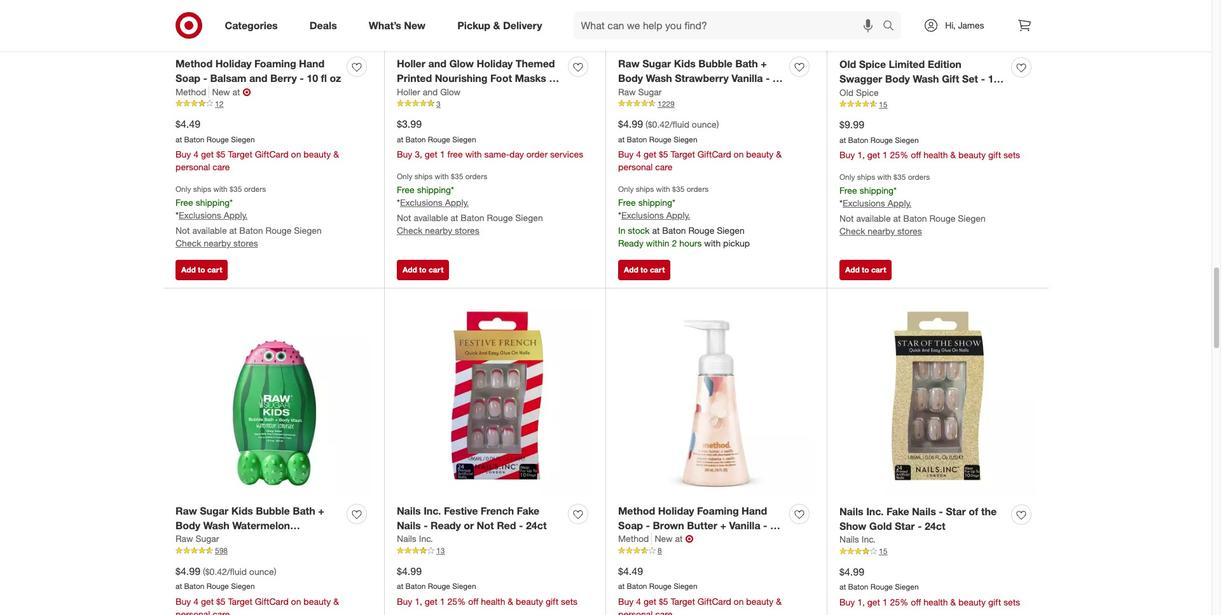 Task type: vqa. For each thing, say whether or not it's contained in the screenshot.
15 link
yes



Task type: describe. For each thing, give the bounding box(es) containing it.
french
[[481, 505, 514, 518]]

soap for method holiday foaming hand soap - brown butter + vanilla - 10 fl oz
[[618, 519, 643, 532]]

apply. for $3.99
[[445, 197, 469, 208]]

ounce for lemonade
[[249, 566, 274, 577]]

cart for $4.99
[[650, 265, 665, 275]]

rouge inside $3.99 at baton rouge siegen buy 3, get 1 free with same-day order services
[[428, 135, 450, 144]]

stock
[[628, 225, 650, 236]]

check for $3.99
[[397, 225, 423, 236]]

add for $4.99
[[624, 265, 638, 275]]

james
[[958, 20, 984, 31]]

kids for watermelon
[[231, 505, 253, 518]]

orders inside only ships with $35 orders free shipping * * exclusions apply. in stock at  baton rouge siegen ready within 2 hours with pickup
[[687, 185, 709, 194]]

pickup
[[457, 19, 490, 32]]

add to cart for $4.49
[[181, 265, 222, 275]]

available for $3.99
[[414, 213, 448, 223]]

check nearby stores button for $3.99
[[397, 225, 479, 237]]

ships for $4.49
[[193, 185, 211, 194]]

order
[[526, 149, 548, 160]]

- left brown
[[646, 519, 650, 532]]

) for watermelon
[[274, 566, 276, 577]]

holiday for method holiday foaming hand soap - balsam and berry - 10 fl oz
[[215, 57, 252, 70]]

get for old spice limited edition swagger body wash gift set - 16 fl oz/2pk
[[867, 150, 880, 161]]

ounce for vanilla
[[692, 119, 717, 130]]

show
[[840, 520, 867, 533]]

fl inside "raw sugar kids bubble bath + body wash watermelon lemonade - 12 fl oz"
[[250, 534, 256, 547]]

25% for set
[[890, 150, 909, 161]]

siegen inside only ships with $35 orders free shipping * * exclusions apply. in stock at  baton rouge siegen ready within 2 hours with pickup
[[717, 225, 745, 236]]

on down 1229 link at the top of the page
[[734, 149, 744, 160]]

target down 1229
[[671, 149, 695, 160]]

search button
[[877, 11, 908, 42]]

set
[[962, 72, 978, 85]]

13 link
[[397, 546, 593, 557]]

( for raw sugar kids bubble bath + body wash strawberry vanilla - 12 fl oz
[[646, 119, 648, 130]]

only ships with $35 orders free shipping * * exclusions apply. in stock at  baton rouge siegen ready within 2 hours with pickup
[[618, 185, 750, 249]]

method holiday foaming hand soap - balsam and berry - 10 fl oz
[[176, 57, 341, 84]]

16
[[988, 72, 999, 85]]

baton inside $3.99 at baton rouge siegen buy 3, get 1 free with same-day order services
[[406, 135, 426, 144]]

holler and glow holiday themed printed nourishing foot masks - 0.6 fl oz/2pk
[[397, 57, 555, 99]]

598
[[215, 547, 228, 556]]

sugar inside raw sugar kids bubble bath + body wash strawberry vanilla - 12 fl oz
[[643, 57, 671, 70]]

rouge inside only ships with $35 orders free shipping * * exclusions apply. in stock at  baton rouge siegen ready within 2 hours with pickup
[[688, 225, 715, 236]]

giftcard down 8 link
[[698, 597, 731, 608]]

only ships with $35 orders free shipping * * exclusions apply. not available at baton rouge siegen check nearby stores for $9.99
[[840, 173, 986, 237]]

ready inside only ships with $35 orders free shipping * * exclusions apply. in stock at  baton rouge siegen ready within 2 hours with pickup
[[618, 238, 644, 249]]

what's new
[[369, 19, 426, 32]]

/fluid for watermelon
[[227, 566, 247, 577]]

butter
[[687, 519, 718, 532]]

strawberry
[[675, 72, 729, 84]]

- up 8 link
[[763, 519, 767, 532]]

shipping for $3.99
[[417, 184, 451, 195]]

24ct for fake
[[526, 519, 547, 532]]

holler for holler and glow
[[397, 86, 420, 97]]

festive
[[444, 505, 478, 518]]

rouge inside $9.99 at baton rouge siegen buy 1, get 1 25% off health & beauty gift sets
[[871, 135, 893, 145]]

soap for method holiday foaming hand soap - balsam and berry - 10 fl oz
[[176, 72, 200, 84]]

1229
[[658, 99, 675, 108]]

and for holler and glow
[[423, 86, 438, 97]]

0 horizontal spatial star
[[895, 520, 915, 533]]

12 link
[[176, 98, 371, 109]]

old for old spice limited edition swagger body wash gift set - 16 fl oz/2pk
[[840, 58, 856, 71]]

fl inside raw sugar kids bubble bath + body wash strawberry vanilla - 12 fl oz
[[618, 86, 624, 99]]

holler and glow
[[397, 86, 461, 97]]

apply. inside only ships with $35 orders free shipping * * exclusions apply. in stock at  baton rouge siegen ready within 2 hours with pickup
[[666, 210, 690, 221]]

ready inside nails inc. festive french fake nails - ready or not red - 24ct
[[431, 519, 461, 532]]

add to cart for $9.99
[[845, 265, 886, 275]]

nearby for $9.99
[[868, 226, 895, 237]]

foaming for +
[[697, 505, 739, 518]]

raw sugar kids bubble bath + body wash watermelon lemonade - 12 fl oz
[[176, 505, 324, 547]]

not for $4.49
[[176, 225, 190, 236]]

berry
[[270, 72, 297, 84]]

& inside $9.99 at baton rouge siegen buy 1, get 1 25% off health & beauty gift sets
[[951, 150, 956, 161]]

glow for holler and glow
[[440, 86, 461, 97]]

hi,
[[945, 20, 956, 31]]

available for $4.49
[[192, 225, 227, 236]]

inc. inside nails inc. fake nails - star of the show gold star - 24ct
[[866, 506, 884, 518]]

gold
[[869, 520, 892, 533]]

method link for method holiday foaming hand soap - brown butter + vanilla - 10 fl oz
[[618, 533, 652, 546]]

1229 link
[[618, 98, 814, 109]]

what's new link
[[358, 11, 442, 39]]

fl inside holler and glow holiday themed printed nourishing foot masks - 0.6 fl oz/2pk
[[414, 86, 420, 99]]

delivery
[[503, 19, 542, 32]]

to for $4.99
[[641, 265, 648, 275]]

$4.49 for method holiday foaming hand soap - balsam and berry - 10 fl oz
[[176, 117, 200, 130]]

pickup & delivery link
[[447, 11, 558, 39]]

limited
[[889, 58, 925, 71]]

available for $9.99
[[856, 213, 891, 224]]

old spice limited edition swagger body wash gift set - 16 fl oz/2pk
[[840, 58, 999, 100]]

method holiday foaming hand soap - brown butter + vanilla - 10 fl oz link
[[618, 504, 784, 547]]

10 inside method holiday foaming hand soap - brown butter + vanilla - 10 fl oz
[[770, 519, 782, 532]]

orders for $4.49
[[244, 185, 266, 194]]

and inside method holiday foaming hand soap - balsam and berry - 10 fl oz
[[249, 72, 267, 84]]

at inside $3.99 at baton rouge siegen buy 3, get 1 free with same-day order services
[[397, 135, 403, 144]]

buy for old spice limited edition swagger body wash gift set - 16 fl oz/2pk
[[840, 150, 855, 161]]

with for old spice limited edition swagger body wash gift set - 16 fl oz/2pk
[[877, 173, 892, 182]]

old spice
[[840, 87, 879, 98]]

12 for raw sugar kids bubble bath + body wash strawberry vanilla - 12 fl oz
[[773, 72, 784, 84]]

- left of
[[939, 506, 943, 518]]

orders for $9.99
[[908, 173, 930, 182]]

pickup
[[723, 238, 750, 249]]

off for or
[[468, 597, 479, 608]]

$4.99 for nails inc. fake nails - star of the show gold star - 24ct
[[840, 566, 864, 579]]

buy for method holiday foaming hand soap - balsam and berry - 10 fl oz
[[176, 149, 191, 160]]

exclusions inside only ships with $35 orders free shipping * * exclusions apply. in stock at  baton rouge siegen ready within 2 hours with pickup
[[621, 210, 664, 221]]

1 for nails inc. festive french fake nails - ready or not red - 24ct
[[440, 597, 445, 608]]

$3.99 at baton rouge siegen buy 3, get 1 free with same-day order services
[[397, 117, 583, 160]]

add for $3.99
[[403, 265, 417, 275]]

free for $3.99
[[397, 184, 415, 195]]

1, for nails inc. fake nails - star of the show gold star - 24ct
[[858, 597, 865, 608]]

giftcard down 12 link
[[255, 149, 289, 160]]

lemonade
[[176, 534, 226, 547]]

exclusions apply. button for $9.99
[[843, 197, 912, 210]]

deals link
[[299, 11, 353, 39]]

$9.99
[[840, 118, 864, 131]]

spice for old spice
[[856, 87, 879, 98]]

nails inc. for nails inc. fake nails - star of the show gold star - 24ct
[[840, 535, 876, 545]]

1 for old spice limited edition swagger body wash gift set - 16 fl oz/2pk
[[883, 150, 888, 161]]

+ inside method holiday foaming hand soap - brown butter + vanilla - 10 fl oz
[[720, 519, 726, 532]]

with for method holiday foaming hand soap - balsam and berry - 10 fl oz
[[213, 185, 228, 194]]

( for raw sugar kids bubble bath + body wash watermelon lemonade - 12 fl oz
[[203, 566, 205, 577]]

siegen inside $9.99 at baton rouge siegen buy 1, get 1 25% off health & beauty gift sets
[[895, 135, 919, 145]]

masks
[[515, 72, 546, 84]]

of
[[969, 506, 979, 518]]

- right red
[[519, 519, 523, 532]]

0 vertical spatial new
[[404, 19, 426, 32]]

method holiday foaming hand soap - balsam and berry - 10 fl oz link
[[176, 57, 342, 86]]

giftcard down 1229 link at the top of the page
[[698, 149, 731, 160]]

foot
[[490, 72, 512, 84]]

or
[[464, 519, 474, 532]]

pickup & delivery
[[457, 19, 542, 32]]

check for $9.99
[[840, 226, 865, 237]]

exclusions for $4.49
[[179, 210, 221, 221]]

watermelon
[[232, 519, 290, 532]]

gift
[[942, 72, 959, 85]]

fake inside nails inc. fake nails - star of the show gold star - 24ct
[[887, 506, 909, 518]]

sets for nails inc. festive french fake nails - ready or not red - 24ct
[[561, 597, 578, 608]]

with inside $3.99 at baton rouge siegen buy 3, get 1 free with same-day order services
[[465, 149, 482, 160]]

0.6
[[397, 86, 411, 99]]

$4.99 for raw sugar kids bubble bath + body wash strawberry vanilla - 12 fl oz
[[618, 117, 643, 130]]

within
[[646, 238, 670, 249]]

sets for nails inc. fake nails - star of the show gold star - 24ct
[[1004, 597, 1020, 608]]

services
[[550, 149, 583, 160]]

$0.42 for strawberry
[[648, 119, 670, 130]]

wash for raw sugar kids bubble bath + body wash watermelon lemonade - 12 fl oz
[[203, 519, 229, 532]]

1 vertical spatial 12
[[215, 99, 223, 108]]

3 link
[[397, 98, 593, 109]]

2
[[672, 238, 677, 249]]

3,
[[415, 149, 422, 160]]

free
[[447, 149, 463, 160]]

bath for watermelon
[[293, 505, 315, 518]]

15 link for body
[[840, 99, 1036, 110]]

nourishing
[[435, 72, 488, 84]]

to for $3.99
[[419, 265, 427, 275]]

body for raw sugar kids bubble bath + body wash strawberry vanilla - 12 fl oz
[[618, 72, 643, 84]]

red
[[497, 519, 516, 532]]

new for method holiday foaming hand soap - balsam and berry - 10 fl oz
[[212, 86, 230, 97]]

raw sugar kids bubble bath + body wash strawberry vanilla - 12 fl oz
[[618, 57, 784, 99]]

$35 inside only ships with $35 orders free shipping * * exclusions apply. in stock at  baton rouge siegen ready within 2 hours with pickup
[[672, 185, 685, 194]]

holler and glow holiday themed printed nourishing foot masks - 0.6 fl oz/2pk link
[[397, 57, 563, 99]]

check nearby stores button for $4.49
[[176, 237, 258, 250]]

8
[[658, 547, 662, 556]]

nails inc. link for nails inc. festive french fake nails - ready or not red - 24ct
[[397, 533, 433, 546]]

target down 12 link
[[228, 149, 252, 160]]

fl inside method holiday foaming hand soap - brown butter + vanilla - 10 fl oz
[[618, 534, 624, 547]]

at inside $9.99 at baton rouge siegen buy 1, get 1 25% off health & beauty gift sets
[[840, 135, 846, 145]]

What can we help you find? suggestions appear below search field
[[573, 11, 886, 39]]

8 link
[[618, 546, 814, 557]]

foaming for berry
[[254, 57, 296, 70]]

in
[[618, 225, 626, 236]]

holiday inside holler and glow holiday themed printed nourishing foot masks - 0.6 fl oz/2pk
[[477, 57, 513, 70]]

printed
[[397, 72, 432, 84]]

the
[[981, 506, 997, 518]]

get for holler and glow holiday themed printed nourishing foot masks - 0.6 fl oz/2pk
[[425, 149, 438, 160]]

method holiday foaming hand soap - brown butter + vanilla - 10 fl oz
[[618, 505, 782, 547]]

nearby for $3.99
[[425, 225, 452, 236]]

spice for old spice limited edition swagger body wash gift set - 16 fl oz/2pk
[[859, 58, 886, 71]]

nails inc. festive french fake nails - ready or not red - 24ct link
[[397, 504, 563, 533]]

nearby for $4.49
[[204, 238, 231, 249]]



Task type: locate. For each thing, give the bounding box(es) containing it.
oz inside raw sugar kids bubble bath + body wash strawberry vanilla - 12 fl oz
[[627, 86, 638, 99]]

wash inside "raw sugar kids bubble bath + body wash watermelon lemonade - 12 fl oz"
[[203, 519, 229, 532]]

bubble up 'strawberry'
[[699, 57, 733, 70]]

star
[[946, 506, 966, 518], [895, 520, 915, 533]]

hours
[[679, 238, 702, 249]]

and
[[428, 57, 447, 70], [249, 72, 267, 84], [423, 86, 438, 97]]

method inside method holiday foaming hand soap - balsam and berry - 10 fl oz
[[176, 57, 213, 70]]

- right masks
[[549, 72, 553, 84]]

shipping for $4.49
[[196, 197, 230, 208]]

1 vertical spatial hand
[[742, 505, 767, 518]]

not inside nails inc. festive french fake nails - ready or not red - 24ct
[[477, 519, 494, 532]]

0 vertical spatial $0.42
[[648, 119, 670, 130]]

themed
[[516, 57, 555, 70]]

1
[[440, 149, 445, 160], [883, 150, 888, 161], [440, 597, 445, 608], [883, 597, 888, 608]]

shipping for $9.99
[[860, 185, 894, 196]]

giftcard down 598 link
[[255, 597, 289, 608]]

on down 598 link
[[291, 597, 301, 608]]

$4.99 for nails inc. festive french fake nails - ready or not red - 24ct
[[397, 565, 422, 578]]

) down 598 link
[[274, 566, 276, 577]]

$4.49 at baton rouge siegen buy 4 get $5 target giftcard on beauty & personal care down 12 link
[[176, 117, 339, 173]]

fl right 0.6
[[414, 86, 420, 99]]

to for $9.99
[[862, 265, 869, 275]]

1 vertical spatial raw sugar link
[[176, 533, 219, 546]]

old down swagger on the right
[[840, 87, 854, 98]]

vanilla up 1229 link at the top of the page
[[732, 72, 763, 84]]

get for nails inc. festive french fake nails - ready or not red - 24ct
[[425, 597, 438, 608]]

ready down festive
[[431, 519, 461, 532]]

get for nails inc. fake nails - star of the show gold star - 24ct
[[867, 597, 880, 608]]

method new at ¬ for balsam
[[176, 86, 251, 98]]

soap left the balsam
[[176, 72, 200, 84]]

add to cart for $3.99
[[403, 265, 444, 275]]

2 add from the left
[[403, 265, 417, 275]]

sets inside $9.99 at baton rouge siegen buy 1, get 1 25% off health & beauty gift sets
[[1004, 150, 1020, 161]]

old inside old spice limited edition swagger body wash gift set - 16 fl oz/2pk
[[840, 58, 856, 71]]

exclusions for $3.99
[[400, 197, 443, 208]]

$4.49 for method holiday foaming hand soap - brown butter + vanilla - 10 fl oz
[[618, 565, 643, 578]]

1,
[[858, 150, 865, 161], [415, 597, 422, 608], [858, 597, 865, 608]]

1 vertical spatial $4.99 ( $0.42 /fluid ounce ) at baton rouge siegen buy 4 get $5 target giftcard on beauty & personal care
[[176, 565, 339, 616]]

care
[[213, 162, 230, 173], [655, 162, 673, 173], [213, 610, 230, 616], [655, 610, 673, 616]]

- left or
[[424, 519, 428, 532]]

exclusions for $9.99
[[843, 198, 885, 209]]

holler and glow link
[[397, 86, 461, 98]]

4 add to cart button from the left
[[840, 260, 892, 280]]

24ct right red
[[526, 519, 547, 532]]

gift for nails inc. festive french fake nails - ready or not red - 24ct
[[546, 597, 559, 608]]

2 horizontal spatial body
[[885, 72, 910, 85]]

holler inside holler and glow holiday themed printed nourishing foot masks - 0.6 fl oz/2pk
[[397, 57, 426, 70]]

+ up 598 link
[[318, 505, 324, 518]]

add to cart button for $4.99
[[618, 260, 671, 280]]

oz
[[330, 72, 341, 84], [627, 86, 638, 99], [259, 534, 270, 547], [627, 534, 638, 547]]

glow
[[449, 57, 474, 70], [440, 86, 461, 97]]

$0.42 down 598
[[205, 566, 227, 577]]

holiday up brown
[[658, 505, 694, 518]]

raw inside "raw sugar kids bubble bath + body wash watermelon lemonade - 12 fl oz"
[[176, 505, 197, 518]]

glow inside holler and glow holiday themed printed nourishing foot masks - 0.6 fl oz/2pk
[[449, 57, 474, 70]]

get inside $9.99 at baton rouge siegen buy 1, get 1 25% off health & beauty gift sets
[[867, 150, 880, 161]]

2 horizontal spatial check
[[840, 226, 865, 237]]

buy for method holiday foaming hand soap - brown butter + vanilla - 10 fl oz
[[618, 597, 634, 608]]

1 horizontal spatial $4.49
[[618, 565, 643, 578]]

$35
[[451, 172, 463, 182], [894, 173, 906, 182], [230, 185, 242, 194], [672, 185, 685, 194]]

balsam
[[210, 72, 246, 84]]

method link
[[176, 86, 210, 98], [618, 533, 652, 546]]

siegen inside $3.99 at baton rouge siegen buy 3, get 1 free with same-day order services
[[452, 135, 476, 144]]

12
[[773, 72, 784, 84], [215, 99, 223, 108], [236, 534, 247, 547]]

1 vertical spatial spice
[[856, 87, 879, 98]]

raw sugar link up 598
[[176, 533, 219, 546]]

only for $4.49
[[176, 185, 191, 194]]

1, for old spice limited edition swagger body wash gift set - 16 fl oz/2pk
[[858, 150, 865, 161]]

vanilla inside raw sugar kids bubble bath + body wash strawberry vanilla - 12 fl oz
[[732, 72, 763, 84]]

old
[[840, 58, 856, 71], [840, 87, 854, 98]]

cart for $4.49
[[207, 265, 222, 275]]

oz inside "raw sugar kids bubble bath + body wash watermelon lemonade - 12 fl oz"
[[259, 534, 270, 547]]

24ct inside nails inc. festive french fake nails - ready or not red - 24ct
[[526, 519, 547, 532]]

free inside only ships with $35 orders free shipping * * exclusions apply. in stock at  baton rouge siegen ready within 2 hours with pickup
[[618, 197, 636, 208]]

1 vertical spatial (
[[203, 566, 205, 577]]

gift for nails inc. fake nails - star of the show gold star - 24ct
[[988, 597, 1001, 608]]

stores for $4.49
[[233, 238, 258, 249]]

kids inside "raw sugar kids bubble bath + body wash watermelon lemonade - 12 fl oz"
[[231, 505, 253, 518]]

1 horizontal spatial wash
[[646, 72, 672, 84]]

1 horizontal spatial hand
[[742, 505, 767, 518]]

method holiday foaming hand soap - brown butter + vanilla - 10 fl oz image
[[618, 301, 814, 497], [618, 301, 814, 497]]

+ inside raw sugar kids bubble bath + body wash strawberry vanilla - 12 fl oz
[[761, 57, 767, 70]]

10 inside method holiday foaming hand soap - balsam and berry - 10 fl oz
[[307, 72, 318, 84]]

foaming inside method holiday foaming hand soap - brown butter + vanilla - 10 fl oz
[[697, 505, 739, 518]]

1 horizontal spatial new
[[404, 19, 426, 32]]

soap inside method holiday foaming hand soap - balsam and berry - 10 fl oz
[[176, 72, 200, 84]]

spice inside "link"
[[856, 87, 879, 98]]

$4.99 at baton rouge siegen buy 1, get 1 25% off health & beauty gift sets
[[397, 565, 578, 608], [840, 566, 1020, 608]]

kids inside raw sugar kids bubble bath + body wash strawberry vanilla - 12 fl oz
[[674, 57, 696, 70]]

- right berry
[[300, 72, 304, 84]]

0 horizontal spatial kids
[[231, 505, 253, 518]]

fake inside nails inc. festive french fake nails - ready or not red - 24ct
[[517, 505, 540, 518]]

0 horizontal spatial soap
[[176, 72, 200, 84]]

+ right the butter
[[720, 519, 726, 532]]

method new at ¬ down the balsam
[[176, 86, 251, 98]]

0 horizontal spatial method new at ¬
[[176, 86, 251, 98]]

baton inside only ships with $35 orders free shipping * * exclusions apply. in stock at  baton rouge siegen ready within 2 hours with pickup
[[662, 225, 686, 236]]

2 vertical spatial +
[[720, 519, 726, 532]]

raw sugar link for raw sugar kids bubble bath + body wash watermelon lemonade - 12 fl oz
[[176, 533, 219, 546]]

1 horizontal spatial body
[[618, 72, 643, 84]]

1 vertical spatial bath
[[293, 505, 315, 518]]

15
[[879, 100, 888, 109], [879, 547, 888, 557]]

new down the balsam
[[212, 86, 230, 97]]

¬
[[243, 86, 251, 98], [685, 533, 694, 546]]

/fluid down 1229
[[670, 119, 689, 130]]

deals
[[310, 19, 337, 32]]

0 horizontal spatial foaming
[[254, 57, 296, 70]]

at
[[233, 86, 240, 97], [176, 135, 182, 144], [397, 135, 403, 144], [618, 135, 625, 144], [840, 135, 846, 145], [451, 213, 458, 223], [893, 213, 901, 224], [229, 225, 237, 236], [652, 225, 660, 236], [675, 534, 683, 545], [176, 582, 182, 592], [397, 582, 403, 592], [618, 582, 625, 592], [840, 583, 846, 592]]

method inside method holiday foaming hand soap - brown butter + vanilla - 10 fl oz
[[618, 505, 655, 518]]

ounce down 1229 link at the top of the page
[[692, 119, 717, 130]]

598 link
[[176, 546, 371, 557]]

- inside old spice limited edition swagger body wash gift set - 16 fl oz/2pk
[[981, 72, 985, 85]]

1 vertical spatial method new at ¬
[[618, 533, 694, 546]]

ships inside only ships with $35 orders free shipping * * exclusions apply. in stock at  baton rouge siegen ready within 2 hours with pickup
[[636, 185, 654, 194]]

2 old from the top
[[840, 87, 854, 98]]

¬ for butter
[[685, 533, 694, 546]]

method holiday foaming hand soap - balsam and berry - 10 fl oz image
[[176, 0, 371, 49], [176, 0, 371, 49]]

search
[[877, 20, 908, 33]]

1 horizontal spatial stores
[[455, 225, 479, 236]]

*
[[451, 184, 454, 195], [894, 185, 897, 196], [230, 197, 233, 208], [672, 197, 676, 208], [397, 197, 400, 208], [840, 198, 843, 209], [176, 210, 179, 221], [618, 210, 621, 221]]

$4.49 at baton rouge siegen buy 4 get $5 target giftcard on beauty & personal care for butter
[[618, 565, 782, 616]]

raw sugar kids bubble bath + body wash watermelon lemonade - 12 fl oz link
[[176, 504, 342, 547]]

0 horizontal spatial ounce
[[249, 566, 274, 577]]

buy for nails inc. festive french fake nails - ready or not red - 24ct
[[397, 597, 412, 608]]

2 15 link from the top
[[840, 547, 1036, 558]]

$9.99 at baton rouge siegen buy 1, get 1 25% off health & beauty gift sets
[[840, 118, 1020, 161]]

oz/2pk for printed
[[423, 86, 455, 99]]

categories link
[[214, 11, 294, 39]]

2 vertical spatial new
[[655, 534, 673, 545]]

1 holler from the top
[[397, 57, 426, 70]]

3 to from the left
[[641, 265, 648, 275]]

0 horizontal spatial bubble
[[256, 505, 290, 518]]

target down 8 link
[[671, 597, 695, 608]]

1 vertical spatial foaming
[[697, 505, 739, 518]]

with
[[465, 149, 482, 160], [435, 172, 449, 182], [877, 173, 892, 182], [213, 185, 228, 194], [656, 185, 670, 194], [704, 238, 721, 249]]

shipping inside only ships with $35 orders free shipping * * exclusions apply. in stock at  baton rouge siegen ready within 2 hours with pickup
[[638, 197, 672, 208]]

2 horizontal spatial check nearby stores button
[[840, 225, 922, 238]]

1 vertical spatial method link
[[618, 533, 652, 546]]

(
[[646, 119, 648, 130], [203, 566, 205, 577]]

vanilla
[[732, 72, 763, 84], [729, 519, 760, 532]]

what's
[[369, 19, 401, 32]]

holler and glow holiday themed printed nourishing foot masks - 0.6 fl oz/2pk image
[[397, 0, 593, 49], [397, 0, 593, 49]]

add to cart button for $3.99
[[397, 260, 449, 280]]

0 horizontal spatial raw sugar link
[[176, 533, 219, 546]]

bath down what can we help you find? suggestions appear below search box
[[735, 57, 758, 70]]

0 horizontal spatial 12
[[215, 99, 223, 108]]

$5
[[216, 149, 226, 160], [659, 149, 668, 160], [216, 597, 226, 608], [659, 597, 668, 608]]

health for red
[[481, 597, 505, 608]]

soap inside method holiday foaming hand soap - brown butter + vanilla - 10 fl oz
[[618, 519, 643, 532]]

raw sugar for raw sugar kids bubble bath + body wash strawberry vanilla - 12 fl oz
[[618, 86, 662, 97]]

15 link down nails inc. fake nails - star of the show gold star - 24ct link
[[840, 547, 1036, 558]]

2 horizontal spatial available
[[856, 213, 891, 224]]

on down 8 link
[[734, 597, 744, 608]]

$4.99
[[618, 117, 643, 130], [176, 565, 200, 578], [397, 565, 422, 578], [840, 566, 864, 579]]

0 vertical spatial 15 link
[[840, 99, 1036, 110]]

nails inc. fake nails - star of the show gold star - 24ct link
[[840, 505, 1006, 534]]

2 horizontal spatial wash
[[913, 72, 939, 85]]

&
[[493, 19, 500, 32], [333, 149, 339, 160], [776, 149, 782, 160], [951, 150, 956, 161], [333, 597, 339, 608], [508, 597, 513, 608], [776, 597, 782, 608], [951, 597, 956, 608]]

oz/2pk down the "nourishing" in the top left of the page
[[423, 86, 455, 99]]

$4.99 ( $0.42 /fluid ounce ) at baton rouge siegen buy 4 get $5 target giftcard on beauty & personal care for lemonade
[[176, 565, 339, 616]]

1 vertical spatial star
[[895, 520, 915, 533]]

oz left 8
[[627, 534, 638, 547]]

3 add from the left
[[624, 265, 638, 275]]

) down 1229 link at the top of the page
[[717, 119, 719, 130]]

holler up the printed
[[397, 57, 426, 70]]

edition
[[928, 58, 962, 71]]

inc. up gold on the right bottom of page
[[866, 506, 884, 518]]

nails inc. festive french fake nails - ready or not red - 24ct image
[[397, 301, 593, 497], [397, 301, 593, 497]]

0 horizontal spatial oz/2pk
[[423, 86, 455, 99]]

wash down edition
[[913, 72, 939, 85]]

1 horizontal spatial check nearby stores button
[[397, 225, 479, 237]]

same-
[[484, 149, 510, 160]]

fl inside method holiday foaming hand soap - balsam and berry - 10 fl oz
[[321, 72, 327, 84]]

1 horizontal spatial 12
[[236, 534, 247, 547]]

glow inside 'holler and glow' link
[[440, 86, 461, 97]]

0 vertical spatial /fluid
[[670, 119, 689, 130]]

12 inside "raw sugar kids bubble bath + body wash watermelon lemonade - 12 fl oz"
[[236, 534, 247, 547]]

at inside only ships with $35 orders free shipping * * exclusions apply. in stock at  baton rouge siegen ready within 2 hours with pickup
[[652, 225, 660, 236]]

nails inc. down show on the bottom of the page
[[840, 535, 876, 545]]

oz for raw sugar kids bubble bath + body wash strawberry vanilla - 12 fl oz
[[627, 86, 638, 99]]

0 horizontal spatial +
[[318, 505, 324, 518]]

stores
[[455, 225, 479, 236], [898, 226, 922, 237], [233, 238, 258, 249]]

1 horizontal spatial (
[[646, 119, 648, 130]]

$4.99 at baton rouge siegen buy 1, get 1 25% off health & beauty gift sets for red
[[397, 565, 578, 608]]

0 vertical spatial $4.49
[[176, 117, 200, 130]]

0 vertical spatial vanilla
[[732, 72, 763, 84]]

inc. inside nails inc. festive french fake nails - ready or not red - 24ct
[[424, 505, 441, 518]]

buy for nails inc. fake nails - star of the show gold star - 24ct
[[840, 597, 855, 608]]

bath for strawberry
[[735, 57, 758, 70]]

$4.99 for raw sugar kids bubble bath + body wash watermelon lemonade - 12 fl oz
[[176, 565, 200, 578]]

oz/2pk inside old spice limited edition swagger body wash gift set - 16 fl oz/2pk
[[848, 87, 881, 100]]

2 vertical spatial and
[[423, 86, 438, 97]]

fake right french
[[517, 505, 540, 518]]

method link for method holiday foaming hand soap - balsam and berry - 10 fl oz
[[176, 86, 210, 98]]

bubble up watermelon
[[256, 505, 290, 518]]

star left of
[[946, 506, 966, 518]]

4 add from the left
[[845, 265, 860, 275]]

3 cart from the left
[[650, 265, 665, 275]]

oz inside method holiday foaming hand soap - balsam and berry - 10 fl oz
[[330, 72, 341, 84]]

foaming inside method holiday foaming hand soap - balsam and berry - 10 fl oz
[[254, 57, 296, 70]]

2 horizontal spatial nearby
[[868, 226, 895, 237]]

+ down what can we help you find? suggestions appear below search box
[[761, 57, 767, 70]]

$3.99
[[397, 117, 422, 130]]

only ships with $35 orders free shipping * * exclusions apply. not available at baton rouge siegen check nearby stores
[[397, 172, 543, 236], [840, 173, 986, 237], [176, 185, 322, 249]]

bubble inside raw sugar kids bubble bath + body wash strawberry vanilla - 12 fl oz
[[699, 57, 733, 70]]

body for raw sugar kids bubble bath + body wash watermelon lemonade - 12 fl oz
[[176, 519, 200, 532]]

day
[[510, 149, 524, 160]]

nails inc. link down nails inc. festive french fake nails - ready or not red - 24ct
[[397, 533, 433, 546]]

body inside raw sugar kids bubble bath + body wash strawberry vanilla - 12 fl oz
[[618, 72, 643, 84]]

oz/2pk inside holler and glow holiday themed printed nourishing foot masks - 0.6 fl oz/2pk
[[423, 86, 455, 99]]

1 horizontal spatial method link
[[618, 533, 652, 546]]

1 horizontal spatial fake
[[887, 506, 909, 518]]

off inside $9.99 at baton rouge siegen buy 1, get 1 25% off health & beauty gift sets
[[911, 150, 921, 161]]

1 vertical spatial raw sugar
[[176, 534, 219, 545]]

0 horizontal spatial wash
[[203, 519, 229, 532]]

0 vertical spatial soap
[[176, 72, 200, 84]]

$4.99 ( $0.42 /fluid ounce ) at baton rouge siegen buy 4 get $5 target giftcard on beauty & personal care down 1229 link at the top of the page
[[618, 117, 782, 173]]

buy inside $3.99 at baton rouge siegen buy 3, get 1 free with same-day order services
[[397, 149, 412, 160]]

1 15 link from the top
[[840, 99, 1036, 110]]

10
[[307, 72, 318, 84], [770, 519, 782, 532]]

check
[[397, 225, 423, 236], [840, 226, 865, 237], [176, 238, 201, 249]]

holiday up the balsam
[[215, 57, 252, 70]]

holiday inside method holiday foaming hand soap - brown butter + vanilla - 10 fl oz
[[658, 505, 694, 518]]

1 add to cart button from the left
[[176, 260, 228, 280]]

0 horizontal spatial check nearby stores button
[[176, 237, 258, 250]]

- inside raw sugar kids bubble bath + body wash strawberry vanilla - 12 fl oz
[[766, 72, 770, 84]]

0 horizontal spatial ¬
[[243, 86, 251, 98]]

raw sugar link up 1229
[[618, 86, 662, 98]]

brown
[[653, 519, 684, 532]]

¬ down the butter
[[685, 533, 694, 546]]

only ships with $35 orders free shipping * * exclusions apply. not available at baton rouge siegen check nearby stores for $3.99
[[397, 172, 543, 236]]

4 add to cart from the left
[[845, 265, 886, 275]]

24ct inside nails inc. fake nails - star of the show gold star - 24ct
[[925, 520, 946, 533]]

- left the balsam
[[203, 72, 207, 84]]

add for $4.49
[[181, 265, 196, 275]]

body inside "raw sugar kids bubble bath + body wash watermelon lemonade - 12 fl oz"
[[176, 519, 200, 532]]

1 vertical spatial 10
[[770, 519, 782, 532]]

1 horizontal spatial $4.99 ( $0.42 /fluid ounce ) at baton rouge siegen buy 4 get $5 target giftcard on beauty & personal care
[[618, 117, 782, 173]]

¬ for and
[[243, 86, 251, 98]]

vanilla up 8 link
[[729, 519, 760, 532]]

-
[[203, 72, 207, 84], [300, 72, 304, 84], [549, 72, 553, 84], [766, 72, 770, 84], [981, 72, 985, 85], [939, 506, 943, 518], [424, 519, 428, 532], [519, 519, 523, 532], [646, 519, 650, 532], [763, 519, 767, 532], [918, 520, 922, 533], [229, 534, 233, 547]]

fl down watermelon
[[250, 534, 256, 547]]

method new at ¬ for brown
[[618, 533, 694, 546]]

nails inc. festive french fake nails - ready or not red - 24ct
[[397, 505, 547, 532]]

1 inside $9.99 at baton rouge siegen buy 1, get 1 25% off health & beauty gift sets
[[883, 150, 888, 161]]

1 vertical spatial vanilla
[[729, 519, 760, 532]]

hi, james
[[945, 20, 984, 31]]

$4.99 ( $0.42 /fluid ounce ) at baton rouge siegen buy 4 get $5 target giftcard on beauty & personal care
[[618, 117, 782, 173], [176, 565, 339, 616]]

sugar inside "raw sugar kids bubble bath + body wash watermelon lemonade - 12 fl oz"
[[200, 505, 229, 518]]

personal
[[176, 162, 210, 173], [618, 162, 653, 173], [176, 610, 210, 616], [618, 610, 653, 616]]

1 to from the left
[[198, 265, 205, 275]]

check nearby stores button for $9.99
[[840, 225, 922, 238]]

new up 8
[[655, 534, 673, 545]]

old spice limited edition swagger body wash gift set - 16 fl oz/2pk image
[[840, 0, 1036, 50], [840, 0, 1036, 50]]

0 horizontal spatial $0.42
[[205, 566, 227, 577]]

0 horizontal spatial nearby
[[204, 238, 231, 249]]

raw sugar link
[[618, 86, 662, 98], [176, 533, 219, 546]]

spice up swagger on the right
[[859, 58, 886, 71]]

1, for nails inc. festive french fake nails - ready or not red - 24ct
[[415, 597, 422, 608]]

12 inside raw sugar kids bubble bath + body wash strawberry vanilla - 12 fl oz
[[773, 72, 784, 84]]

and left berry
[[249, 72, 267, 84]]

$4.49 at baton rouge siegen buy 4 get $5 target giftcard on beauty & personal care for and
[[176, 117, 339, 173]]

only inside only ships with $35 orders free shipping * * exclusions apply. in stock at  baton rouge siegen ready within 2 hours with pickup
[[618, 185, 634, 194]]

2 cart from the left
[[429, 265, 444, 275]]

2 to from the left
[[419, 265, 427, 275]]

bath inside raw sugar kids bubble bath + body wash strawberry vanilla - 12 fl oz
[[735, 57, 758, 70]]

foaming up berry
[[254, 57, 296, 70]]

2 holler from the top
[[397, 86, 420, 97]]

3 add to cart button from the left
[[618, 260, 671, 280]]

25% inside $9.99 at baton rouge siegen buy 1, get 1 25% off health & beauty gift sets
[[890, 150, 909, 161]]

holiday up foot
[[477, 57, 513, 70]]

beauty inside $9.99 at baton rouge siegen buy 1, get 1 25% off health & beauty gift sets
[[959, 150, 986, 161]]

1 horizontal spatial nearby
[[425, 225, 452, 236]]

target
[[228, 149, 252, 160], [671, 149, 695, 160], [228, 597, 252, 608], [671, 597, 695, 608]]

oz/2pk
[[423, 86, 455, 99], [848, 87, 881, 100]]

0 vertical spatial star
[[946, 506, 966, 518]]

1 add to cart from the left
[[181, 265, 222, 275]]

exclusions apply. button for $3.99
[[400, 197, 469, 209]]

0 vertical spatial method new at ¬
[[176, 86, 251, 98]]

stores for $3.99
[[455, 225, 479, 236]]

1 horizontal spatial ready
[[618, 238, 644, 249]]

kids
[[674, 57, 696, 70], [231, 505, 253, 518]]

- up 1229 link at the top of the page
[[766, 72, 770, 84]]

inc. down gold on the right bottom of page
[[862, 535, 876, 545]]

0 horizontal spatial ready
[[431, 519, 461, 532]]

1 for holler and glow holiday themed printed nourishing foot masks - 0.6 fl oz/2pk
[[440, 149, 445, 160]]

15 down swagger on the right
[[879, 100, 888, 109]]

15 down gold on the right bottom of page
[[879, 547, 888, 557]]

0 vertical spatial ¬
[[243, 86, 251, 98]]

target down 598 link
[[228, 597, 252, 608]]

oz/2pk for body
[[848, 87, 881, 100]]

vanilla inside method holiday foaming hand soap - brown butter + vanilla - 10 fl oz
[[729, 519, 760, 532]]

and up the printed
[[428, 57, 447, 70]]

2 add to cart button from the left
[[397, 260, 449, 280]]

0 vertical spatial +
[[761, 57, 767, 70]]

old spice limited edition swagger body wash gift set - 16 fl oz/2pk link
[[840, 57, 1006, 100]]

method new at ¬
[[176, 86, 251, 98], [618, 533, 694, 546]]

ready
[[618, 238, 644, 249], [431, 519, 461, 532]]

1 horizontal spatial holiday
[[477, 57, 513, 70]]

+ inside "raw sugar kids bubble bath + body wash watermelon lemonade - 12 fl oz"
[[318, 505, 324, 518]]

15 link down gift
[[840, 99, 1036, 110]]

$0.42 down 1229
[[648, 119, 670, 130]]

4 to from the left
[[862, 265, 869, 275]]

cart for $9.99
[[871, 265, 886, 275]]

nails inc. for nails inc. festive french fake nails - ready or not red - 24ct
[[397, 534, 433, 545]]

- left 16 at right top
[[981, 72, 985, 85]]

1 vertical spatial and
[[249, 72, 267, 84]]

nails inc. down nails inc. festive french fake nails - ready or not red - 24ct
[[397, 534, 433, 545]]

1 horizontal spatial kids
[[674, 57, 696, 70]]

1 add from the left
[[181, 265, 196, 275]]

fl right berry
[[321, 72, 327, 84]]

0 horizontal spatial raw sugar
[[176, 534, 219, 545]]

raw sugar link for raw sugar kids bubble bath + body wash strawberry vanilla - 12 fl oz
[[618, 86, 662, 98]]

add to cart button
[[176, 260, 228, 280], [397, 260, 449, 280], [618, 260, 671, 280], [840, 260, 892, 280]]

to for $4.49
[[198, 265, 205, 275]]

2 15 from the top
[[879, 547, 888, 557]]

free for $4.49
[[176, 197, 193, 208]]

holler down the printed
[[397, 86, 420, 97]]

1 horizontal spatial 10
[[770, 519, 782, 532]]

0 horizontal spatial hand
[[299, 57, 325, 70]]

exclusions apply. button
[[400, 197, 469, 209], [843, 197, 912, 210], [179, 209, 248, 222], [621, 209, 690, 222]]

gift
[[988, 150, 1001, 161], [546, 597, 559, 608], [988, 597, 1001, 608]]

buy for holler and glow holiday themed printed nourishing foot masks - 0.6 fl oz/2pk
[[397, 149, 412, 160]]

spice inside old spice limited edition swagger body wash gift set - 16 fl oz/2pk
[[859, 58, 886, 71]]

vanilla for bubble
[[732, 72, 763, 84]]

kids up 'strawberry'
[[674, 57, 696, 70]]

¬ down the balsam
[[243, 86, 251, 98]]

0 horizontal spatial check
[[176, 238, 201, 249]]

bath up 598 link
[[293, 505, 315, 518]]

1 vertical spatial new
[[212, 86, 230, 97]]

oz inside method holiday foaming hand soap - brown butter + vanilla - 10 fl oz
[[627, 534, 638, 547]]

orders for $3.99
[[465, 172, 487, 182]]

baton inside $9.99 at baton rouge siegen buy 1, get 1 25% off health & beauty gift sets
[[848, 135, 869, 145]]

+ for raw sugar kids bubble bath + body wash watermelon lemonade - 12 fl oz
[[318, 505, 324, 518]]

1 15 from the top
[[879, 100, 888, 109]]

raw sugar kids bubble bath + body wash watermelon lemonade - 12 fl oz image
[[176, 301, 371, 497], [176, 301, 371, 497]]

vanilla for hand
[[729, 519, 760, 532]]

hand inside method holiday foaming hand soap - brown butter + vanilla - 10 fl oz
[[742, 505, 767, 518]]

body inside old spice limited edition swagger body wash gift set - 16 fl oz/2pk
[[885, 72, 910, 85]]

kids up watermelon
[[231, 505, 253, 518]]

fake up gold on the right bottom of page
[[887, 506, 909, 518]]

raw sugar up 1229
[[618, 86, 662, 97]]

not for $9.99
[[840, 213, 854, 224]]

1 vertical spatial kids
[[231, 505, 253, 518]]

beauty
[[304, 149, 331, 160], [746, 149, 774, 160], [959, 150, 986, 161], [304, 597, 331, 608], [516, 597, 543, 608], [746, 597, 774, 608], [959, 597, 986, 608]]

1 horizontal spatial available
[[414, 213, 448, 223]]

foaming
[[254, 57, 296, 70], [697, 505, 739, 518]]

glow for holler and glow holiday themed printed nourishing foot masks - 0.6 fl oz/2pk
[[449, 57, 474, 70]]

2 horizontal spatial stores
[[898, 226, 922, 237]]

hand down deals
[[299, 57, 325, 70]]

- inside holler and glow holiday themed printed nourishing foot masks - 0.6 fl oz/2pk
[[549, 72, 553, 84]]

1 vertical spatial soap
[[618, 519, 643, 532]]

fl down swagger on the right
[[840, 87, 846, 100]]

old for old spice
[[840, 87, 854, 98]]

new
[[404, 19, 426, 32], [212, 86, 230, 97], [655, 534, 673, 545]]

and up '3'
[[423, 86, 438, 97]]

old spice link
[[840, 86, 879, 99]]

nails inc. link down show on the bottom of the page
[[840, 534, 876, 547]]

raw sugar kids bubble bath + body wash strawberry vanilla - 12 fl oz image
[[618, 0, 814, 49], [618, 0, 814, 49]]

swagger
[[840, 72, 882, 85]]

wash inside old spice limited edition swagger body wash gift set - 16 fl oz/2pk
[[913, 72, 939, 85]]

holiday for method holiday foaming hand soap - brown butter + vanilla - 10 fl oz
[[658, 505, 694, 518]]

orders
[[465, 172, 487, 182], [908, 173, 930, 182], [244, 185, 266, 194], [687, 185, 709, 194]]

1 horizontal spatial /fluid
[[670, 119, 689, 130]]

0 vertical spatial (
[[646, 119, 648, 130]]

gift inside $9.99 at baton rouge siegen buy 1, get 1 25% off health & beauty gift sets
[[988, 150, 1001, 161]]

holiday inside method holiday foaming hand soap - balsam and berry - 10 fl oz
[[215, 57, 252, 70]]

ounce down 598 link
[[249, 566, 274, 577]]

- right gold on the right bottom of page
[[918, 520, 922, 533]]

oz right berry
[[330, 72, 341, 84]]

categories
[[225, 19, 278, 32]]

bath inside "raw sugar kids bubble bath + body wash watermelon lemonade - 12 fl oz"
[[293, 505, 315, 518]]

0 horizontal spatial body
[[176, 519, 200, 532]]

0 horizontal spatial method link
[[176, 86, 210, 98]]

nails inc. link
[[397, 533, 433, 546], [840, 534, 876, 547]]

2 horizontal spatial new
[[655, 534, 673, 545]]

24ct for -
[[925, 520, 946, 533]]

stores for $9.99
[[898, 226, 922, 237]]

fl left 8
[[618, 534, 624, 547]]

raw sugar up 598
[[176, 534, 219, 545]]

on down 12 link
[[291, 149, 301, 160]]

get inside $3.99 at baton rouge siegen buy 3, get 1 free with same-day order services
[[425, 149, 438, 160]]

0 horizontal spatial 24ct
[[526, 519, 547, 532]]

wash up 1229
[[646, 72, 672, 84]]

method new at ¬ up 8
[[618, 533, 694, 546]]

off for show
[[911, 597, 921, 608]]

+ for raw sugar kids bubble bath + body wash strawberry vanilla - 12 fl oz
[[761, 57, 767, 70]]

holiday
[[215, 57, 252, 70], [477, 57, 513, 70], [658, 505, 694, 518]]

3 add to cart from the left
[[624, 265, 665, 275]]

oz down watermelon
[[259, 534, 270, 547]]

0 horizontal spatial )
[[274, 566, 276, 577]]

inc. left festive
[[424, 505, 441, 518]]

1 horizontal spatial 24ct
[[925, 520, 946, 533]]

- right 598
[[229, 534, 233, 547]]

new right what's
[[404, 19, 426, 32]]

0 vertical spatial old
[[840, 58, 856, 71]]

oz/2pk down swagger on the right
[[848, 87, 881, 100]]

add to cart for $4.99
[[624, 265, 665, 275]]

health inside $9.99 at baton rouge siegen buy 1, get 1 25% off health & beauty gift sets
[[924, 150, 948, 161]]

add
[[181, 265, 196, 275], [403, 265, 417, 275], [624, 265, 638, 275], [845, 265, 860, 275]]

0 vertical spatial foaming
[[254, 57, 296, 70]]

0 horizontal spatial $4.99 at baton rouge siegen buy 1, get 1 25% off health & beauty gift sets
[[397, 565, 578, 608]]

0 vertical spatial 12
[[773, 72, 784, 84]]

/fluid down 598
[[227, 566, 247, 577]]

fl inside old spice limited edition swagger body wash gift set - 16 fl oz/2pk
[[840, 87, 846, 100]]

old up swagger on the right
[[840, 58, 856, 71]]

nails inc. fake nails - star of the show gold star - 24ct
[[840, 506, 997, 533]]

oz left 1229
[[627, 86, 638, 99]]

2 add to cart from the left
[[403, 265, 444, 275]]

1 cart from the left
[[207, 265, 222, 275]]

0 vertical spatial raw sugar link
[[618, 86, 662, 98]]

1 vertical spatial old
[[840, 87, 854, 98]]

$4.49 at baton rouge siegen buy 4 get $5 target giftcard on beauty & personal care down 8 link
[[618, 565, 782, 616]]

24ct right gold on the right bottom of page
[[925, 520, 946, 533]]

with for holler and glow holiday themed printed nourishing foot masks - 0.6 fl oz/2pk
[[435, 172, 449, 182]]

1 old from the top
[[840, 58, 856, 71]]

$4.49 at baton rouge siegen buy 4 get $5 target giftcard on beauty & personal care
[[176, 117, 339, 173], [618, 565, 782, 616]]

bubble inside "raw sugar kids bubble bath + body wash watermelon lemonade - 12 fl oz"
[[256, 505, 290, 518]]

$35 for $3.99
[[451, 172, 463, 182]]

inc. down nails inc. festive french fake nails - ready or not red - 24ct
[[419, 534, 433, 545]]

1 vertical spatial ounce
[[249, 566, 274, 577]]

3
[[436, 99, 441, 108]]

- inside "raw sugar kids bubble bath + body wash watermelon lemonade - 12 fl oz"
[[229, 534, 233, 547]]

only for $3.99
[[397, 172, 412, 182]]

nails inc. fake nails - star of the show gold star - 24ct image
[[840, 301, 1036, 498], [840, 301, 1036, 498]]

raw sugar kids bubble bath + body wash strawberry vanilla - 12 fl oz link
[[618, 57, 784, 99]]

1, inside $9.99 at baton rouge siegen buy 1, get 1 25% off health & beauty gift sets
[[858, 150, 865, 161]]

4 cart from the left
[[871, 265, 886, 275]]

1 vertical spatial +
[[318, 505, 324, 518]]

hand for -
[[299, 57, 325, 70]]

1 horizontal spatial bubble
[[699, 57, 733, 70]]

0 vertical spatial $4.99 ( $0.42 /fluid ounce ) at baton rouge siegen buy 4 get $5 target giftcard on beauty & personal care
[[618, 117, 782, 173]]

raw inside raw sugar kids bubble bath + body wash strawberry vanilla - 12 fl oz
[[618, 57, 640, 70]]

health for star
[[924, 597, 948, 608]]

0 horizontal spatial nails inc.
[[397, 534, 433, 545]]

buy
[[176, 149, 191, 160], [397, 149, 412, 160], [618, 149, 634, 160], [840, 150, 855, 161], [176, 597, 191, 608], [397, 597, 412, 608], [618, 597, 634, 608], [840, 597, 855, 608]]

25% for or
[[447, 597, 466, 608]]

1 horizontal spatial ounce
[[692, 119, 717, 130]]

0 horizontal spatial $4.49 at baton rouge siegen buy 4 get $5 target giftcard on beauty & personal care
[[176, 117, 339, 173]]

1 horizontal spatial star
[[946, 506, 966, 518]]

glow up '3'
[[440, 86, 461, 97]]

13
[[436, 547, 445, 556]]

0 vertical spatial ounce
[[692, 119, 717, 130]]

wash inside raw sugar kids bubble bath + body wash strawberry vanilla - 12 fl oz
[[646, 72, 672, 84]]

apply.
[[445, 197, 469, 208], [888, 198, 912, 209], [224, 210, 248, 221], [666, 210, 690, 221]]

old inside "link"
[[840, 87, 854, 98]]

nearby
[[425, 225, 452, 236], [868, 226, 895, 237], [204, 238, 231, 249]]



